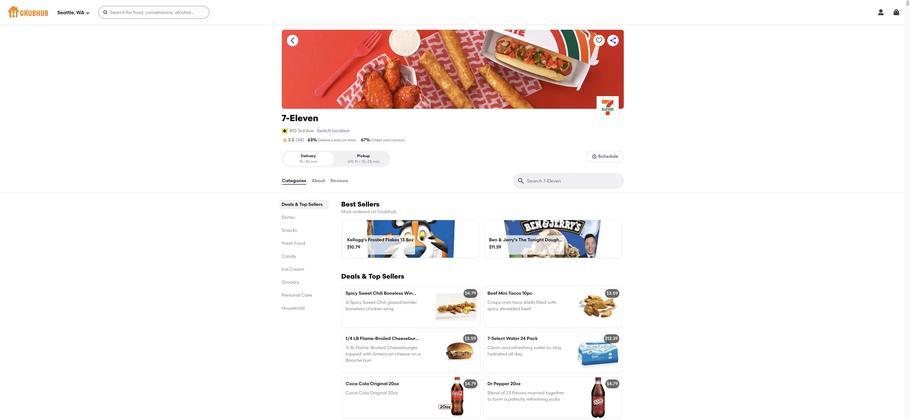 Task type: vqa. For each thing, say whether or not it's contained in the screenshot.
Jr. Magical Breakfast Medley 'Breakfast'
no



Task type: locate. For each thing, give the bounding box(es) containing it.
original
[[370, 382, 388, 387], [370, 391, 387, 396]]

fresh food tab
[[282, 240, 326, 247]]

min right '15–30'
[[311, 160, 318, 164]]

with inside crispy mini taco shells filled with spicy shredded beef.
[[548, 300, 557, 306]]

cheese
[[395, 352, 410, 357]]

chili up 'a spicy sweet chili glazed tender boneless chicken wing'
[[373, 291, 383, 297]]

& inside ben & jerry's the tonight dough... $11.39
[[499, 237, 502, 243]]

0 horizontal spatial with
[[363, 352, 372, 357]]

1 horizontal spatial with
[[548, 300, 557, 306]]

select
[[492, 336, 505, 342]]

filled
[[536, 300, 546, 306]]

0 vertical spatial sweet
[[359, 291, 372, 297]]

1 vertical spatial deals & top sellers
[[341, 273, 404, 281]]

1 cola from the top
[[359, 382, 369, 387]]

deals & top sellers up spicy sweet chili boneless wings 8 count
[[341, 273, 404, 281]]

deals & top sellers up the drinks tab
[[282, 202, 323, 207]]

& inside tab
[[295, 202, 298, 207]]

7-select water 24 pack image
[[574, 332, 622, 374]]

2 horizontal spatial sellers
[[382, 273, 404, 281]]

pefectly
[[508, 397, 526, 403]]

2 vertical spatial on
[[411, 352, 417, 357]]

option group
[[282, 151, 390, 167]]

snacks tab
[[282, 227, 326, 234]]

a inside ¼ lb flame-broiled cheeseburger, topped with american cheese on a brioche bun
[[418, 352, 421, 357]]

1 vertical spatial coca cola original 20oz
[[346, 391, 398, 396]]

1 vertical spatial refreshing
[[527, 397, 548, 403]]

delivery
[[318, 138, 333, 143], [301, 154, 316, 158]]

sellers inside best sellers most ordered on grubhub
[[358, 201, 380, 208]]

1 vertical spatial flame-
[[356, 345, 371, 351]]

reviews
[[331, 178, 348, 184]]

0 vertical spatial cola
[[359, 382, 369, 387]]

1 vertical spatial to
[[488, 397, 492, 403]]

0 horizontal spatial was
[[334, 138, 341, 143]]

&
[[295, 202, 298, 207], [499, 237, 502, 243], [362, 273, 367, 281]]

refreshing down the married
[[527, 397, 548, 403]]

1 min from the left
[[311, 160, 318, 164]]

brioche
[[346, 358, 362, 364]]

delivery up '15–30'
[[301, 154, 316, 158]]

drinks
[[282, 215, 295, 220]]

$3.59
[[607, 291, 618, 297], [465, 336, 476, 342]]

fresh
[[282, 241, 293, 246]]

0 vertical spatial refreshing
[[511, 345, 533, 351]]

flame- inside ¼ lb flame-broiled cheeseburger, topped with american cheese on a brioche bun
[[356, 345, 371, 351]]

svg image
[[877, 9, 885, 16], [893, 9, 900, 16], [103, 10, 108, 15], [86, 11, 89, 15], [592, 154, 597, 159]]

deals up a
[[341, 273, 360, 281]]

delivery down switch
[[318, 138, 333, 143]]

0 horizontal spatial to
[[488, 397, 492, 403]]

drinks tab
[[282, 214, 326, 221]]

7-eleven logo image
[[597, 96, 619, 118]]

23
[[506, 391, 511, 396]]

1 horizontal spatial delivery
[[318, 138, 333, 143]]

0 horizontal spatial &
[[295, 202, 298, 207]]

67
[[361, 137, 366, 143]]

0 vertical spatial chili
[[373, 291, 383, 297]]

flavors
[[512, 391, 526, 396]]

deals up drinks
[[282, 202, 294, 207]]

best sellers most ordered on grubhub
[[341, 201, 397, 215]]

tonight
[[528, 237, 544, 243]]

switch
[[317, 128, 331, 134]]

0 vertical spatial original
[[370, 382, 388, 387]]

2 coca from the top
[[346, 391, 358, 396]]

order
[[371, 138, 382, 143]]

0 vertical spatial broiled
[[375, 336, 391, 342]]

1 vertical spatial chili
[[377, 300, 386, 306]]

7- up clean
[[488, 336, 492, 342]]

7-
[[282, 113, 290, 124], [488, 336, 492, 342]]

1 vertical spatial original
[[370, 391, 387, 396]]

1 vertical spatial &
[[499, 237, 502, 243]]

$4.79 for beef
[[465, 291, 476, 297]]

option group containing delivery 15–30 min
[[282, 151, 390, 167]]

& right ben
[[499, 237, 502, 243]]

on right cheese
[[411, 352, 417, 357]]

min right 15–25
[[373, 160, 380, 164]]

0 vertical spatial deals & top sellers
[[282, 202, 323, 207]]

on
[[342, 138, 347, 143], [371, 209, 376, 215], [411, 352, 417, 357]]

tacos
[[509, 291, 521, 297]]

seattle,
[[57, 10, 75, 15]]

2 vertical spatial &
[[362, 273, 367, 281]]

min inside pickup 475 ft • 15–25 min
[[373, 160, 380, 164]]

top up the drinks tab
[[299, 202, 307, 207]]

1 horizontal spatial $3.59
[[607, 291, 618, 297]]

share icon image
[[609, 37, 617, 44]]

0 horizontal spatial 7-
[[282, 113, 290, 124]]

frosted
[[368, 237, 384, 243]]

sweet inside 'a spicy sweet chili glazed tender boneless chicken wing'
[[363, 300, 376, 306]]

top up spicy sweet chili boneless wings 8 count
[[368, 273, 381, 281]]

save this restaurant image
[[595, 37, 603, 44]]

Search 7-Eleven search field
[[527, 178, 622, 184]]

mini
[[502, 300, 511, 306]]

& up spicy sweet chili boneless wings 8 count
[[362, 273, 367, 281]]

coca cola original 20oz image
[[432, 378, 480, 419]]

1 vertical spatial top
[[368, 273, 381, 281]]

1 vertical spatial coca
[[346, 391, 358, 396]]

cola
[[359, 382, 369, 387], [359, 391, 369, 396]]

7-eleven
[[282, 113, 318, 124]]

1 vertical spatial broiled
[[371, 345, 386, 351]]

0 vertical spatial coca
[[346, 382, 358, 387]]

0 horizontal spatial $3.59
[[465, 336, 476, 342]]

sellers up boneless
[[382, 273, 404, 281]]

min inside delivery 15–30 min
[[311, 160, 318, 164]]

shells
[[523, 300, 535, 306]]

1 horizontal spatial sellers
[[358, 201, 380, 208]]

soda.
[[549, 397, 561, 403]]

on inside best sellers most ordered on grubhub
[[371, 209, 376, 215]]

20oz
[[389, 382, 399, 387], [511, 382, 521, 387], [388, 391, 398, 396]]

0 horizontal spatial a
[[418, 352, 421, 357]]

1 horizontal spatial 7-
[[488, 336, 492, 342]]

7-select water 24 pack
[[488, 336, 538, 342]]

1 vertical spatial sweet
[[363, 300, 376, 306]]

1 horizontal spatial min
[[373, 160, 380, 164]]

1 vertical spatial a
[[504, 397, 507, 403]]

2 horizontal spatial &
[[499, 237, 502, 243]]

delivery for 15–30
[[301, 154, 316, 158]]

delivery inside delivery 15–30 min
[[301, 154, 316, 158]]

was down location
[[334, 138, 341, 143]]

bun
[[363, 358, 371, 364]]

7- up subscription pass icon
[[282, 113, 290, 124]]

schedule
[[598, 154, 618, 159]]

0 horizontal spatial top
[[299, 202, 307, 207]]

cheeseburger
[[392, 336, 423, 342]]

0 vertical spatial delivery
[[318, 138, 333, 143]]

cream
[[289, 267, 304, 272]]

svg image inside 'schedule' button
[[592, 154, 597, 159]]

sweet
[[359, 291, 372, 297], [363, 300, 376, 306]]

location
[[332, 128, 350, 134]]

0 vertical spatial on
[[342, 138, 347, 143]]

1 was from the left
[[334, 138, 341, 143]]

0 vertical spatial flame-
[[360, 336, 375, 342]]

0 horizontal spatial min
[[311, 160, 318, 164]]

top inside deals & top sellers tab
[[299, 202, 307, 207]]

a spicy sweet chili glazed tender boneless chicken wing
[[346, 300, 417, 312]]

spicy up a
[[346, 291, 358, 297]]

1 horizontal spatial was
[[383, 138, 390, 143]]

2 min from the left
[[373, 160, 380, 164]]

chili inside 'a spicy sweet chili glazed tender boneless chicken wing'
[[377, 300, 386, 306]]

2 was from the left
[[383, 138, 390, 143]]

wa
[[76, 10, 84, 15]]

was right order
[[383, 138, 390, 143]]

1 horizontal spatial a
[[504, 397, 507, 403]]

dr pepper 20oz image
[[574, 378, 622, 419]]

was for 63
[[334, 138, 341, 143]]

24
[[521, 336, 526, 342]]

1 horizontal spatial on
[[371, 209, 376, 215]]

& up the drinks tab
[[295, 202, 298, 207]]

on right ordered
[[371, 209, 376, 215]]

7- for select
[[488, 336, 492, 342]]

food
[[294, 241, 305, 246]]

0 horizontal spatial deals & top sellers
[[282, 202, 323, 207]]

2 cola from the top
[[359, 391, 369, 396]]

grubhub
[[377, 209, 397, 215]]

0 vertical spatial a
[[418, 352, 421, 357]]

broiled inside ¼ lb flame-broiled cheeseburger, topped with american cheese on a brioche bun
[[371, 345, 386, 351]]

chili up wing at the left bottom
[[377, 300, 386, 306]]

$4.79
[[465, 291, 476, 297], [465, 382, 476, 387], [607, 382, 618, 387]]

0 horizontal spatial sellers
[[308, 202, 323, 207]]

63
[[308, 137, 313, 143]]

caret left icon image
[[289, 37, 296, 44]]

0 vertical spatial to
[[547, 345, 552, 351]]

to left the 'stay'
[[547, 345, 552, 351]]

was for 67
[[383, 138, 390, 143]]

refreshing up day.
[[511, 345, 533, 351]]

0 horizontal spatial delivery
[[301, 154, 316, 158]]

sellers up the drinks tab
[[308, 202, 323, 207]]

ordered
[[353, 209, 370, 215]]

a down of
[[504, 397, 507, 403]]

•
[[359, 160, 361, 164]]

with inside ¼ lb flame-broiled cheeseburger, topped with american cheese on a brioche bun
[[363, 352, 372, 357]]

ft
[[355, 160, 358, 164]]

1 vertical spatial with
[[363, 352, 372, 357]]

on left "time"
[[342, 138, 347, 143]]

min
[[311, 160, 318, 164], [373, 160, 380, 164]]

0 vertical spatial &
[[295, 202, 298, 207]]

1 coca from the top
[[346, 382, 358, 387]]

0 vertical spatial 7-
[[282, 113, 290, 124]]

$3.59 for crispy mini taco shells filled with spicy shredded beef.
[[607, 291, 618, 297]]

crispy mini taco shells filled with spicy shredded beef.
[[488, 300, 557, 312]]

clean and refreshing water to stay hydrated all day.
[[488, 345, 562, 357]]

1 horizontal spatial deals & top sellers
[[341, 273, 404, 281]]

coca cola original 20oz
[[346, 382, 399, 387], [346, 391, 398, 396]]

2 horizontal spatial on
[[411, 352, 417, 357]]

clean
[[488, 345, 500, 351]]

a right cheese
[[418, 352, 421, 357]]

1/4 lb flame-broiled cheeseburger image
[[432, 332, 480, 374]]

main navigation navigation
[[0, 0, 906, 25]]

0 vertical spatial top
[[299, 202, 307, 207]]

most
[[341, 209, 352, 215]]

water
[[506, 336, 520, 342]]

order was correct
[[371, 138, 405, 143]]

1 vertical spatial cola
[[359, 391, 369, 396]]

flame-
[[360, 336, 375, 342], [356, 345, 371, 351]]

star icon image
[[282, 137, 288, 144]]

personal
[[282, 293, 300, 298]]

stay
[[553, 345, 562, 351]]

sellers inside tab
[[308, 202, 323, 207]]

kellogg's
[[347, 237, 367, 243]]

0 horizontal spatial deals
[[282, 202, 294, 207]]

deals & top sellers inside tab
[[282, 202, 323, 207]]

1 vertical spatial on
[[371, 209, 376, 215]]

spicy up boneless
[[350, 300, 362, 306]]

1 horizontal spatial &
[[362, 273, 367, 281]]

$3.59 for ¼ lb flame-broiled cheeseburger, topped with american cheese on a brioche bun
[[465, 336, 476, 342]]

1 vertical spatial delivery
[[301, 154, 316, 158]]

to down blend at the right bottom of page
[[488, 397, 492, 403]]

1 vertical spatial deals
[[341, 273, 360, 281]]

flame- right lb in the left bottom of the page
[[356, 345, 371, 351]]

ben & jerry's the tonight dough... $11.39
[[489, 237, 563, 250]]

with up the bun
[[363, 352, 372, 357]]

1 vertical spatial spicy
[[350, 300, 362, 306]]

0 vertical spatial deals
[[282, 202, 294, 207]]

0 horizontal spatial on
[[342, 138, 347, 143]]

flame- right 'lb'
[[360, 336, 375, 342]]

top
[[299, 202, 307, 207], [368, 273, 381, 281]]

broiled for cheeseburger,
[[371, 345, 386, 351]]

0 vertical spatial $3.59
[[607, 291, 618, 297]]

tender
[[403, 300, 417, 306]]

1 horizontal spatial to
[[547, 345, 552, 351]]

with
[[548, 300, 557, 306], [363, 352, 372, 357]]

beef
[[488, 291, 497, 297]]

0 vertical spatial with
[[548, 300, 557, 306]]

15–25
[[362, 160, 372, 164]]

0 vertical spatial coca cola original 20oz
[[346, 382, 399, 387]]

1 vertical spatial $3.59
[[465, 336, 476, 342]]

broiled
[[375, 336, 391, 342], [371, 345, 386, 351]]

spicy sweet chili boneless wings 8 count image
[[432, 287, 480, 328]]

with right filled on the right
[[548, 300, 557, 306]]

deals
[[282, 202, 294, 207], [341, 273, 360, 281]]

1 vertical spatial 7-
[[488, 336, 492, 342]]

sellers up ordered
[[358, 201, 380, 208]]

crispy
[[488, 300, 501, 306]]



Task type: describe. For each thing, give the bounding box(es) containing it.
beef mini tacos 10pc image
[[574, 287, 622, 328]]

¼
[[346, 345, 350, 351]]

of
[[501, 391, 505, 396]]

hydrated
[[488, 352, 507, 357]]

refreshing inside blend of 23 flavors married together to form a pefectly refreshing soda.
[[527, 397, 548, 403]]

form
[[493, 397, 503, 403]]

810 3rd ave button
[[289, 128, 314, 135]]

seattle, wa
[[57, 10, 84, 15]]

candy tab
[[282, 253, 326, 260]]

13.5oz
[[400, 237, 414, 243]]

dr
[[488, 382, 493, 387]]

1/4 lb flame-broiled cheeseburger
[[346, 336, 423, 342]]

spicy inside 'a spicy sweet chili glazed tender boneless chicken wing'
[[350, 300, 362, 306]]

american
[[373, 352, 394, 357]]

the
[[519, 237, 527, 243]]

ave
[[306, 128, 314, 134]]

2 original from the top
[[370, 391, 387, 396]]

ice cream tab
[[282, 266, 326, 273]]

lb
[[354, 336, 359, 342]]

refreshing inside clean and refreshing water to stay hydrated all day.
[[511, 345, 533, 351]]

count
[[423, 291, 435, 297]]

pickup 475 ft • 15–25 min
[[348, 154, 380, 164]]

spicy sweet chili boneless wings 8 count
[[346, 291, 435, 297]]

correct
[[391, 138, 405, 143]]

pickup
[[357, 154, 370, 158]]

delivery for was
[[318, 138, 333, 143]]

8
[[419, 291, 422, 297]]

flakes
[[386, 237, 399, 243]]

on inside ¼ lb flame-broiled cheeseburger, topped with american cheese on a brioche bun
[[411, 352, 417, 357]]

475
[[348, 160, 354, 164]]

Search for food, convenience, alcohol... search field
[[98, 6, 209, 19]]

to inside blend of 23 flavors married together to form a pefectly refreshing soda.
[[488, 397, 492, 403]]

magnifying glass icon image
[[517, 177, 525, 185]]

blend
[[488, 391, 500, 396]]

2 coca cola original 20oz from the top
[[346, 391, 398, 396]]

0 vertical spatial spicy
[[346, 291, 358, 297]]

ice
[[282, 267, 288, 272]]

$11.39
[[489, 245, 501, 250]]

to inside clean and refreshing water to stay hydrated all day.
[[547, 345, 552, 351]]

switch location
[[317, 128, 350, 134]]

all
[[508, 352, 513, 357]]

eleven
[[290, 113, 318, 124]]

married
[[528, 391, 545, 396]]

(34)
[[296, 137, 304, 143]]

7- for eleven
[[282, 113, 290, 124]]

deals & top sellers tab
[[282, 201, 326, 208]]

kellogg's frosted flakes 13.5oz $10.79
[[347, 237, 414, 250]]

deals inside tab
[[282, 202, 294, 207]]

schedule button
[[587, 151, 624, 163]]

cheeseburger,
[[387, 345, 418, 351]]

about
[[312, 178, 325, 184]]

together
[[546, 391, 564, 396]]

a
[[346, 300, 349, 306]]

1/4
[[346, 336, 352, 342]]

wings
[[404, 291, 418, 297]]

1 original from the top
[[370, 382, 388, 387]]

taco
[[512, 300, 522, 306]]

broiled for cheeseburger
[[375, 336, 391, 342]]

¼ lb flame-broiled cheeseburger, topped with american cheese on a brioche bun
[[346, 345, 421, 364]]

reviews button
[[330, 170, 348, 193]]

boneless
[[384, 291, 403, 297]]

water
[[534, 345, 546, 351]]

topped
[[346, 352, 362, 357]]

categories
[[282, 178, 306, 184]]

jerry's
[[503, 237, 518, 243]]

boneless
[[346, 307, 365, 312]]

flame- for lb
[[356, 345, 371, 351]]

beef.
[[521, 307, 532, 312]]

lb
[[351, 345, 355, 351]]

personal care
[[282, 293, 312, 298]]

$10.79
[[347, 245, 360, 250]]

candy
[[282, 254, 296, 259]]

shredded
[[500, 307, 520, 312]]

dough...
[[545, 237, 563, 243]]

save this restaurant button
[[593, 35, 605, 46]]

personal care tab
[[282, 292, 326, 299]]

flame- for lb
[[360, 336, 375, 342]]

a inside blend of 23 flavors married together to form a pefectly refreshing soda.
[[504, 397, 507, 403]]

household tab
[[282, 305, 326, 312]]

grocery tab
[[282, 279, 326, 286]]

grocery
[[282, 280, 299, 285]]

1 coca cola original 20oz from the top
[[346, 382, 399, 387]]

snacks
[[282, 228, 297, 233]]

switch location button
[[317, 128, 350, 135]]

ben
[[489, 237, 497, 243]]

1 horizontal spatial top
[[368, 273, 381, 281]]

3.5
[[288, 137, 294, 143]]

10pc
[[522, 291, 533, 297]]

subscription pass image
[[282, 129, 288, 134]]

delivery 15–30 min
[[299, 154, 318, 164]]

glazed
[[387, 300, 402, 306]]

delivery was on time
[[318, 138, 356, 143]]

spicy
[[488, 307, 499, 312]]

time
[[348, 138, 356, 143]]

fresh food
[[282, 241, 305, 246]]

care
[[301, 293, 312, 298]]

$4.79 for dr
[[465, 382, 476, 387]]

best
[[341, 201, 356, 208]]

day.
[[514, 352, 523, 357]]

1 horizontal spatial deals
[[341, 273, 360, 281]]

beef mini tacos 10pc
[[488, 291, 533, 297]]



